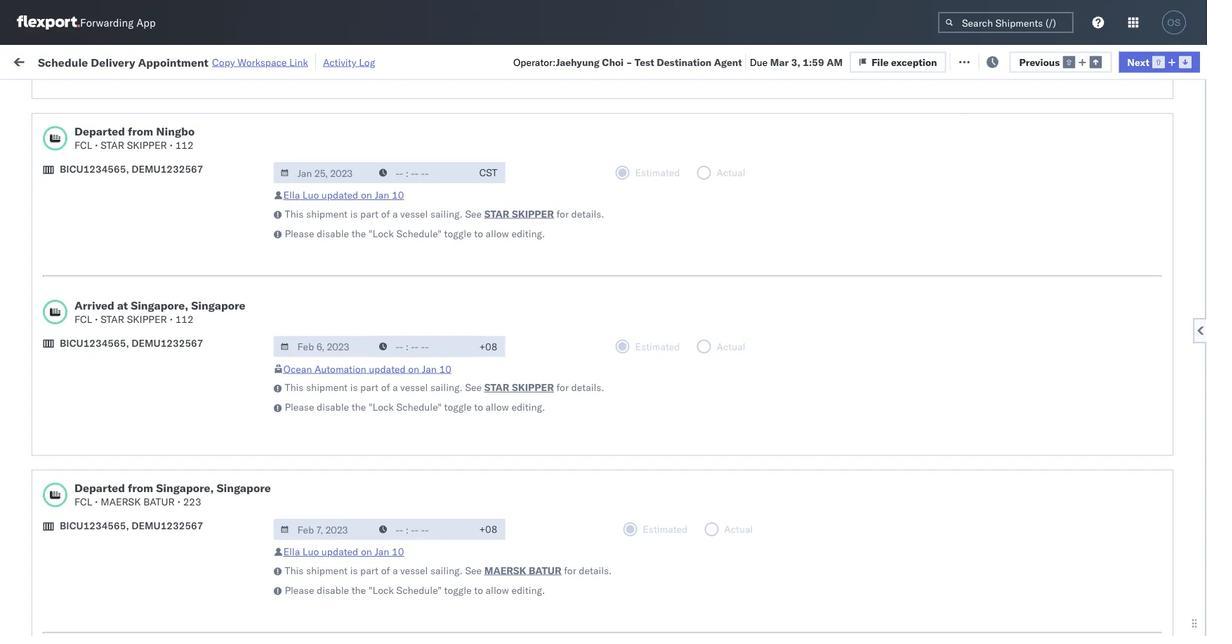Task type: describe. For each thing, give the bounding box(es) containing it.
1 lcl from the top
[[461, 173, 479, 185]]

28,
[[313, 358, 328, 370]]

2150210
[[806, 111, 849, 123]]

1 ocean lcl from the top
[[430, 173, 479, 185]]

9:30 pm cst, feb 21, 2023
[[226, 173, 354, 185]]

appointment for schedule delivery appointment link related to second schedule delivery appointment button from the bottom of the page
[[115, 481, 173, 493]]

choi
[[602, 56, 624, 68]]

2 schedule pickup from los angeles, ca button from the top
[[32, 195, 200, 225]]

mbl/mawb
[[957, 115, 1006, 125]]

resize handle column header for client name
[[589, 109, 606, 637]]

copy
[[212, 56, 235, 68]]

flxt00001977428a
[[957, 265, 1054, 278]]

Search Work text field
[[736, 50, 889, 71]]

of inside upload proof of delivery link
[[93, 326, 102, 339]]

departed for departed from ningbo
[[74, 124, 125, 138]]

mode button
[[423, 112, 500, 126]]

760
[[258, 54, 276, 67]]

12:44 pm cst, mar 3, 2023 for schedule delivery appointment
[[226, 482, 356, 494]]

filtered by:
[[14, 86, 64, 98]]

delivery for second confirm delivery button from the bottom of the page
[[71, 295, 107, 308]]

2 confirm pickup from los angeles, ca link from the top
[[32, 257, 200, 285]]

consignee button
[[606, 112, 732, 126]]

proof
[[67, 326, 91, 339]]

1 horizontal spatial file
[[969, 54, 986, 67]]

schiphol,
[[66, 519, 108, 531]]

: for snoozed
[[323, 87, 326, 98]]

log
[[359, 56, 375, 68]]

os
[[1168, 17, 1182, 28]]

appointment for schedule delivery appointment link associated with fourth schedule delivery appointment button from the bottom of the page
[[115, 172, 173, 184]]

in
[[209, 87, 217, 98]]

4 lcl from the top
[[461, 574, 479, 587]]

forwarding
[[80, 16, 134, 29]]

star inside arrived at singapore, singapore fcl • star skipper • 112
[[101, 313, 124, 325]]

this for departed from singapore, singapore
[[285, 565, 304, 577]]

see for departed from singapore, singapore
[[465, 565, 482, 577]]

flex-2150210
[[776, 111, 849, 123]]

2 schedule delivery appointment button from the top
[[32, 449, 173, 465]]

1 confirm delivery button from the top
[[32, 295, 107, 310]]

1 flexport demo consignee from the top
[[521, 358, 637, 370]]

11:00 am cst, feb 25, 2023
[[226, 327, 361, 339]]

10 for arrived at singapore, singapore
[[440, 363, 452, 375]]

3 schedule pickup from los angeles, ca link from the top
[[32, 350, 200, 378]]

1 demo from the top
[[561, 358, 587, 370]]

upload proof of delivery link
[[32, 326, 141, 340]]

flex- for 1911466
[[776, 451, 806, 463]]

delivery inside button
[[105, 326, 141, 339]]

feb for 1:59 am cst, feb 24, 2023
[[293, 234, 310, 247]]

3 lcl from the top
[[461, 544, 479, 556]]

pickup for schedule pickup from amsterdam airport schiphol, haarlemmermeer, netherlands 'link'
[[76, 505, 107, 517]]

otter
[[521, 574, 545, 587]]

pickup for third 'schedule pickup from los angeles, ca' link from the top
[[76, 350, 107, 363]]

air for 11:00 am cst, feb 25, 2023
[[430, 327, 443, 339]]

appointment for schedule delivery appointment link corresponding to 3rd schedule delivery appointment button from the bottom of the page
[[115, 450, 173, 462]]

deadline button
[[219, 112, 360, 126]]

schedule pickup from los angeles, ca for 'schedule pickup from los angeles, ca' link corresponding to 3rd schedule pickup from los angeles, ca button
[[32, 381, 189, 408]]

blocked,
[[172, 87, 207, 98]]

container numbers
[[866, 109, 903, 131]]

activity log
[[323, 56, 375, 68]]

los for third 'schedule pickup from los angeles, ca' link from the top
[[132, 350, 148, 363]]

3 ocean fcl from the top
[[430, 358, 479, 370]]

1 confirm pickup from los angeles, ca link from the top
[[32, 226, 200, 254]]

workitem
[[15, 115, 52, 125]]

feb for 1:59 am cst, feb 28, 2023
[[293, 358, 310, 370]]

1 schedule pickup from los angeles, ca button from the top
[[32, 133, 200, 163]]

flex id button
[[746, 112, 845, 126]]

Search Shipments (/) text field
[[939, 12, 1074, 33]]

disable for departed from ningbo
[[317, 227, 349, 240]]

0 horizontal spatial file
[[872, 56, 889, 68]]

bicu1234565, left --
[[866, 450, 935, 463]]

maersk batur link
[[485, 564, 562, 578]]

1 1:59 am cst, mar 4, 2023 from the top
[[226, 544, 350, 556]]

3 flexport from the top
[[521, 451, 558, 463]]

2:00 pm cst, feb 20, 2023
[[226, 111, 354, 123]]

is for departed from singapore, singapore
[[350, 565, 358, 577]]

bicu1234565, demu1232567 for arrived at singapore, singapore
[[60, 337, 203, 349]]

3 schedule delivery appointment button from the top
[[32, 480, 173, 496]]

112 inside arrived at singapore, singapore fcl • star skipper • 112
[[175, 313, 194, 325]]

from for first confirm pickup from los angeles, ca button from the top
[[104, 227, 124, 239]]

2 4, from the top
[[314, 574, 323, 587]]

mmm d, yyyy text field for departed from ningbo
[[274, 162, 373, 183]]

please for departed from ningbo
[[285, 227, 314, 240]]

message
[[188, 54, 228, 67]]

schedule delivery appointment link for 3rd schedule delivery appointment button from the bottom of the page
[[32, 449, 173, 463]]

2 confirm delivery button from the top
[[32, 604, 107, 619]]

due
[[750, 56, 768, 68]]

2:00 for 2:00 am cst, feb 25, 2023
[[226, 296, 248, 308]]

arrived at singapore, singapore fcl • star skipper • 112
[[74, 298, 246, 325]]

5 ocean fcl from the top
[[430, 451, 479, 463]]

track
[[357, 54, 380, 67]]

shipment for departed from ningbo
[[306, 208, 348, 220]]

2 1:59 am cst, mar 4, 2023 from the top
[[226, 574, 350, 587]]

upload proof of delivery button
[[32, 326, 141, 341]]

editing. for departed from ningbo
[[512, 227, 546, 240]]

ca for third 'schedule pickup from los angeles, ca' link from the top
[[32, 364, 46, 377]]

20,
[[312, 111, 327, 123]]

status
[[76, 87, 101, 98]]

760 at risk
[[258, 54, 307, 67]]

see for departed from ningbo
[[465, 208, 482, 220]]

upload customs clearance documents button
[[32, 102, 200, 132]]

2 1:59 am cst, mar 3, 2023 from the top
[[226, 451, 350, 463]]

4 ocean fcl from the top
[[430, 389, 479, 401]]

departed from ningbo fcl • star skipper • 112
[[74, 124, 195, 151]]

0 horizontal spatial file exception
[[872, 56, 938, 68]]

2 flexport demo consignee from the top
[[521, 389, 637, 401]]

flex- for 2150210
[[776, 111, 806, 123]]

this for departed from ningbo
[[285, 208, 304, 220]]

delivery for fourth schedule delivery appointment button from the bottom of the page
[[76, 172, 113, 184]]

resize handle column header for consignee
[[729, 109, 746, 637]]

3 ocean lcl from the top
[[430, 544, 479, 556]]

resize handle column header for workitem
[[201, 109, 218, 637]]

confirm delivery link for second confirm delivery button from the bottom of the page
[[32, 295, 107, 309]]

0 horizontal spatial exception
[[892, 56, 938, 68]]

confirm delivery for second confirm delivery button from the bottom of the page
[[32, 295, 107, 308]]

client
[[521, 115, 544, 125]]

1 ocean fcl from the top
[[430, 203, 479, 216]]

223
[[183, 496, 201, 508]]

mode
[[430, 115, 452, 125]]

previous button
[[1010, 51, 1113, 73]]

confirm pickup from los angeles, ca for first the confirm pickup from los angeles, ca link from the top
[[32, 227, 184, 253]]

destination
[[657, 56, 712, 68]]

2:00 for 2:00 pm cst, feb 20, 2023
[[226, 111, 248, 123]]

the for departed from singapore, singapore
[[352, 584, 366, 597]]

mbl/mawb numbers button
[[950, 112, 1112, 126]]

11:30
[[226, 265, 254, 278]]

test 20 wi team a
[[1133, 451, 1208, 463]]

schedule pickup from amsterdam airport schiphol, haarlemmermeer, netherlands link
[[32, 504, 200, 545]]

risk
[[290, 54, 307, 67]]

1 schedule delivery appointment button from the top
[[32, 171, 173, 187]]

12:44 for schedule pickup from amsterdam airport schiphol, haarlemmermeer, netherlands
[[226, 513, 254, 525]]

pickup for first the confirm pickup from los angeles, ca link from the top
[[71, 227, 101, 239]]

3, for schedule pickup from amsterdam airport schiphol, haarlemmermeer, netherlands 'button'
[[320, 513, 329, 525]]

1:59 am cst, feb 22, 2023
[[226, 203, 355, 216]]

operator:
[[514, 56, 556, 68]]

4 schedule pickup from los angeles, ca button from the top
[[32, 411, 200, 441]]

21,
[[312, 173, 327, 185]]

2 confirm pickup from los angeles, ca button from the top
[[32, 257, 200, 286]]

next
[[1128, 56, 1150, 68]]

previous
[[1020, 56, 1061, 68]]

of for departed from ningbo
[[381, 208, 390, 220]]

link
[[289, 56, 308, 68]]

3 flexport demo consignee from the top
[[521, 451, 637, 463]]

4 ocean lcl from the top
[[430, 574, 479, 587]]

"lock for departed from singapore, singapore
[[369, 584, 394, 597]]

1 horizontal spatial file exception
[[969, 54, 1034, 67]]

4 schedule delivery appointment button from the top
[[32, 573, 173, 589]]

11:30 am cst, feb 24, 2023
[[226, 265, 361, 278]]

20
[[1152, 451, 1165, 463]]

pm for upload customs clearance documents
[[250, 111, 265, 123]]

maersk inside departed from singapore, singapore fcl • maersk batur • 223
[[101, 496, 141, 508]]

customs
[[67, 103, 106, 115]]

part for arrived at singapore, singapore
[[361, 382, 379, 394]]

3, for 3rd schedule delivery appointment button from the bottom of the page
[[314, 451, 323, 463]]

1 1:59 am cst, mar 3, 2023 from the top
[[226, 389, 350, 401]]

schedule pickup from amsterdam airport schiphol, haarlemmermeer, netherlands button
[[32, 504, 200, 545]]

status : ready for work, blocked, in progress
[[76, 87, 254, 98]]

schedule delivery appointment for 4th schedule delivery appointment button from the top schedule delivery appointment link
[[32, 574, 173, 586]]

schedule pickup from los angeles, ca link for 3rd schedule pickup from los angeles, ca button
[[32, 381, 200, 409]]

10 resize handle column header from the left
[[1183, 109, 1200, 637]]

from for fifth schedule pickup from los angeles, ca button
[[109, 536, 130, 548]]

at for 760
[[279, 54, 288, 67]]

message (0)
[[188, 54, 246, 67]]

11:00
[[226, 327, 254, 339]]

schedule for first schedule pickup from los angeles, ca button from the top
[[32, 134, 74, 146]]

1 4, from the top
[[314, 544, 323, 556]]

5 schedule pickup from los angeles, ca button from the top
[[32, 535, 200, 565]]

arrived
[[74, 298, 114, 312]]

ready
[[107, 87, 132, 98]]

batch action
[[1130, 54, 1191, 67]]

25, for 2:00 am cst, feb 25, 2023
[[313, 296, 328, 308]]

1 horizontal spatial maersk
[[485, 565, 527, 577]]

3 demo from the top
[[561, 451, 587, 463]]

shipment for arrived at singapore, singapore
[[306, 382, 348, 394]]

jan for departed from ningbo
[[375, 189, 390, 201]]

1 horizontal spatial batur
[[529, 565, 562, 577]]

los for 'schedule pickup from los angeles, ca' link corresponding to 3rd schedule pickup from los angeles, ca button
[[132, 381, 148, 394]]

confirm for second confirm delivery button from the bottom of the page
[[32, 295, 68, 308]]

haarlemmermeer,
[[111, 519, 191, 531]]

resize handle column header for mbl/mawb numbers
[[1109, 109, 1126, 637]]

1 horizontal spatial exception
[[988, 54, 1034, 67]]

2 demo from the top
[[561, 389, 587, 401]]

1 confirm pickup from los angeles, ca button from the top
[[32, 226, 200, 255]]

ca for 'schedule pickup from los angeles, ca' link for first schedule pickup from los angeles, ca button from the top
[[32, 148, 46, 160]]

client name button
[[514, 112, 592, 126]]

star skipper link for departed from ningbo
[[485, 207, 554, 221]]

feb for 1:59 am cst, feb 22, 2023
[[293, 203, 310, 216]]

sailing. for arrived at singapore, singapore
[[431, 382, 463, 394]]

(0)
[[228, 54, 246, 67]]

details. for arrived at singapore, singapore
[[572, 382, 605, 394]]

app
[[136, 16, 156, 29]]

resize handle column header for flex id
[[842, 109, 859, 637]]

demu1232567 for departed from ningbo
[[132, 163, 203, 175]]

disable for arrived at singapore, singapore
[[317, 401, 349, 414]]

fcl inside arrived at singapore, singapore fcl • star skipper • 112
[[74, 313, 92, 325]]

singapore for arrived at singapore, singapore
[[191, 298, 246, 312]]

otter products - test account
[[521, 574, 656, 587]]

container numbers button
[[859, 106, 936, 131]]

2 lcl from the top
[[461, 265, 479, 278]]

for for departed from ningbo
[[557, 208, 569, 220]]

a for departed from ningbo
[[393, 208, 398, 220]]

due mar 3, 1:59 am
[[750, 56, 843, 68]]

activity
[[323, 56, 357, 68]]

flex-1911466
[[776, 451, 849, 463]]

demu1232567 for arrived at singapore, singapore
[[132, 337, 203, 349]]

updated for departed from ningbo
[[322, 189, 359, 201]]

24, for 11:30 am cst, feb 24, 2023
[[319, 265, 334, 278]]

schedule pickup from los angeles, ca for 'schedule pickup from los angeles, ca' link related to 2nd schedule pickup from los angeles, ca button from the bottom of the page
[[32, 412, 189, 438]]

schedule pickup from los angeles, ca link for fifth schedule pickup from los angeles, ca button
[[32, 535, 200, 563]]

2 ocean fcl from the top
[[430, 234, 479, 247]]

toggle for departed from ningbo
[[444, 227, 472, 240]]

sailing. for departed from ningbo
[[431, 208, 463, 220]]



Task type: locate. For each thing, give the bounding box(es) containing it.
toggle for departed from singapore, singapore
[[444, 584, 472, 597]]

0 vertical spatial "lock
[[369, 227, 394, 240]]

jan for arrived at singapore, singapore
[[422, 363, 437, 375]]

delivery for 1st confirm delivery button from the bottom
[[71, 605, 107, 617]]

demu1232567
[[132, 163, 203, 175], [132, 337, 203, 349], [937, 450, 1009, 463], [132, 520, 203, 532]]

singapore, right arrived
[[131, 298, 189, 312]]

1 vertical spatial confirm pickup from los angeles, ca link
[[32, 257, 200, 285]]

work
[[153, 54, 177, 67]]

ocean lcl
[[430, 173, 479, 185], [430, 265, 479, 278], [430, 544, 479, 556], [430, 574, 479, 587]]

please disable the "lock schedule" toggle to allow editing.
[[285, 227, 546, 240], [285, 401, 546, 414], [285, 584, 546, 597]]

id
[[771, 115, 780, 125]]

1 vertical spatial confirm pickup from los angeles, ca
[[32, 258, 184, 284]]

departed up schedule pickup from amsterdam airport schiphol, haarlemmermeer, netherlands
[[74, 481, 125, 495]]

1 to from the top
[[475, 227, 483, 240]]

0 vertical spatial singapore
[[191, 298, 246, 312]]

on
[[642, 111, 656, 123], [733, 111, 748, 123], [642, 327, 656, 339], [733, 327, 748, 339]]

schedule for 2nd schedule pickup from los angeles, ca button from the bottom of the page
[[32, 412, 74, 424]]

9 resize handle column header from the left
[[1109, 109, 1126, 637]]

feb left "28,"
[[293, 358, 310, 370]]

2 vertical spatial to
[[475, 584, 483, 597]]

1 see from the top
[[465, 208, 482, 220]]

delivery for second schedule delivery appointment button from the bottom of the page
[[76, 481, 113, 493]]

singapore, inside departed from singapore, singapore fcl • maersk batur • 223
[[156, 481, 214, 495]]

star
[[101, 139, 124, 151], [485, 208, 510, 220], [101, 313, 124, 325], [485, 382, 510, 394]]

1 vertical spatial 4,
[[314, 574, 323, 587]]

from for 4th schedule pickup from los angeles, ca button from the bottom
[[109, 196, 130, 208]]

numbers right mbl/mawb
[[1008, 115, 1043, 125]]

flex-
[[776, 111, 806, 123], [776, 265, 806, 278], [776, 451, 806, 463]]

2 schedule delivery appointment link from the top
[[32, 449, 173, 463]]

2 vertical spatial please
[[285, 584, 314, 597]]

0 vertical spatial allow
[[486, 227, 509, 240]]

batch
[[1130, 54, 1157, 67]]

0 vertical spatial 4,
[[314, 544, 323, 556]]

is for arrived at singapore, singapore
[[350, 382, 358, 394]]

2 confirm pickup from los angeles, ca from the top
[[32, 258, 184, 284]]

pickup inside schedule pickup from amsterdam airport schiphol, haarlemmermeer, netherlands
[[76, 505, 107, 517]]

1 vertical spatial star skipper link
[[485, 381, 554, 395]]

0 vertical spatial singapore,
[[131, 298, 189, 312]]

mmm d, yyyy text field for departed from singapore, singapore
[[274, 519, 373, 540]]

2 vertical spatial 10
[[392, 546, 404, 558]]

1 vertical spatial details.
[[572, 382, 605, 394]]

2 is from the top
[[350, 382, 358, 394]]

2 vertical spatial vessel
[[401, 565, 428, 577]]

progress
[[219, 87, 254, 98]]

mbl/mawb numbers
[[957, 115, 1043, 125]]

please disable the "lock schedule" toggle to allow editing. down -- : -- -- text box at the left top of the page
[[285, 227, 546, 240]]

8 ca from the top
[[32, 550, 46, 562]]

1 vertical spatial -- : -- -- text field
[[372, 519, 472, 540]]

operator: jaehyung choi - test destination agent
[[514, 56, 743, 68]]

2:00 down 11:30
[[226, 296, 248, 308]]

0 vertical spatial maersk
[[101, 496, 141, 508]]

disable for departed from singapore, singapore
[[317, 584, 349, 597]]

sailing.
[[431, 208, 463, 220], [431, 382, 463, 394], [431, 565, 463, 577]]

schedule" down -- : -- -- text box at the left top of the page
[[397, 227, 442, 240]]

0 vertical spatial -- : -- -- text field
[[372, 336, 472, 357]]

fcl inside departed from ningbo fcl • star skipper • 112
[[74, 139, 92, 151]]

allow for departed from ningbo
[[486, 227, 509, 240]]

6 schedule pickup from los angeles, ca from the top
[[32, 536, 189, 562]]

1 vertical spatial 25,
[[319, 327, 334, 339]]

2 vertical spatial updated
[[322, 546, 359, 558]]

please disable the "lock schedule" toggle to allow editing. down ocean automation updated on jan 10 on the left bottom of the page
[[285, 401, 546, 414]]

feb up 2:00 am cst, feb 25, 2023
[[299, 265, 317, 278]]

resize handle column header for container numbers
[[933, 109, 950, 637]]

2 this from the top
[[285, 382, 304, 394]]

0 vertical spatial 25,
[[313, 296, 328, 308]]

bicu1234565, up netherlands
[[60, 520, 129, 532]]

1 vertical spatial air
[[430, 327, 443, 339]]

1 112 from the top
[[175, 139, 194, 151]]

1 vertical spatial 10
[[440, 363, 452, 375]]

1 this from the top
[[285, 208, 304, 220]]

2 -- : -- -- text field from the top
[[372, 519, 472, 540]]

agent
[[714, 56, 743, 68]]

star skipper link
[[485, 207, 554, 221], [485, 381, 554, 395]]

1 departed from the top
[[74, 124, 125, 138]]

resize handle column header
[[201, 109, 218, 637], [357, 109, 374, 637], [406, 109, 423, 637], [498, 109, 514, 637], [589, 109, 606, 637], [729, 109, 746, 637], [842, 109, 859, 637], [933, 109, 950, 637], [1109, 109, 1126, 637], [1183, 109, 1200, 637]]

3 resize handle column header from the left
[[406, 109, 423, 637]]

2 toggle from the top
[[444, 401, 472, 414]]

1 vertical spatial please
[[285, 401, 314, 414]]

flex id
[[753, 115, 780, 125]]

feb left 20,
[[292, 111, 310, 123]]

2 vertical spatial this
[[285, 565, 304, 577]]

2 schedule" from the top
[[397, 401, 442, 414]]

3 please from the top
[[285, 584, 314, 597]]

bicu1234565, demu1232567
[[60, 163, 203, 175], [60, 337, 203, 349], [866, 450, 1009, 463], [60, 520, 203, 532]]

0 vertical spatial is
[[350, 208, 358, 220]]

1 vertical spatial 24,
[[319, 265, 334, 278]]

1 horizontal spatial :
[[323, 87, 326, 98]]

0 vertical spatial 10
[[392, 189, 404, 201]]

6 resize handle column header from the left
[[729, 109, 746, 637]]

international
[[678, 513, 735, 525]]

1:59 am cst, feb 24, 2023
[[226, 234, 355, 247]]

feb up 11:00 am cst, feb 25, 2023
[[293, 296, 310, 308]]

schedule delivery appointment for schedule delivery appointment link corresponding to 3rd schedule delivery appointment button from the bottom of the page
[[32, 450, 173, 462]]

2 air from the top
[[430, 327, 443, 339]]

-- : -- -- text field for departed from singapore, singapore
[[372, 519, 472, 540]]

flex-2150210 button
[[753, 107, 852, 127], [753, 107, 852, 127]]

on for arrived at singapore, singapore
[[408, 363, 420, 375]]

b.v
[[737, 513, 753, 525]]

a for departed from singapore, singapore
[[393, 565, 398, 577]]

editing. for departed from singapore, singapore
[[512, 584, 546, 597]]

24, for 1:59 am cst, feb 24, 2023
[[313, 234, 328, 247]]

los for 'schedule pickup from los angeles, ca' link related to fifth schedule pickup from los angeles, ca button
[[132, 536, 148, 548]]

3 "lock from the top
[[369, 584, 394, 597]]

24, down 22,
[[313, 234, 328, 247]]

2 +08 from the top
[[480, 524, 498, 536]]

feb left 22,
[[293, 203, 310, 216]]

1 vertical spatial confirm delivery link
[[32, 604, 107, 618]]

updated
[[322, 189, 359, 201], [369, 363, 406, 375], [322, 546, 359, 558]]

24, down 1:59 am cst, feb 24, 2023
[[319, 265, 334, 278]]

pickup for 'schedule pickup from los angeles, ca' link for first schedule pickup from los angeles, ca button from the top
[[76, 134, 107, 146]]

2 vertical spatial air
[[430, 513, 443, 525]]

0 vertical spatial updated
[[322, 189, 359, 201]]

3 shipment from the top
[[306, 565, 348, 577]]

4 resize handle column header from the left
[[498, 109, 514, 637]]

a
[[393, 208, 398, 220], [393, 382, 398, 394], [1204, 451, 1208, 463], [393, 565, 398, 577]]

bicu1234565, for arrived at singapore, singapore
[[60, 337, 129, 349]]

consignee inside button
[[613, 115, 653, 125]]

for for arrived at singapore, singapore
[[557, 382, 569, 394]]

2 vertical spatial jan
[[375, 546, 390, 558]]

from inside schedule pickup from amsterdam airport schiphol, haarlemmermeer, netherlands
[[109, 505, 130, 517]]

of for arrived at singapore, singapore
[[381, 382, 390, 394]]

2 resize handle column header from the left
[[357, 109, 374, 637]]

schedule delivery appointment link for fourth schedule delivery appointment button from the bottom of the page
[[32, 171, 173, 185]]

singapore for departed from singapore, singapore
[[217, 481, 271, 495]]

1 sailing. from the top
[[431, 208, 463, 220]]

: left ready
[[101, 87, 103, 98]]

1 confirm pickup from los angeles, ca from the top
[[32, 227, 184, 253]]

1 confirm delivery link from the top
[[32, 295, 107, 309]]

please for departed from singapore, singapore
[[285, 584, 314, 597]]

actions
[[1166, 115, 1195, 125]]

1 vertical spatial 2:00
[[226, 296, 248, 308]]

bicu1234565, down arrived
[[60, 337, 129, 349]]

2:00 am cst, feb 25, 2023
[[226, 296, 355, 308]]

2 schedule pickup from los angeles, ca link from the top
[[32, 195, 200, 223]]

toggle for arrived at singapore, singapore
[[444, 401, 472, 414]]

5 schedule pickup from los angeles, ca link from the top
[[32, 411, 200, 440]]

appointment up status : ready for work, blocked, in progress
[[138, 55, 209, 69]]

2 flexport from the top
[[521, 389, 558, 401]]

0 horizontal spatial at
[[117, 298, 128, 312]]

schedule" for arrived at singapore, singapore
[[397, 401, 442, 414]]

1 vertical spatial singapore
[[217, 481, 271, 495]]

-- : -- -- text field
[[372, 162, 472, 183]]

singapore inside departed from singapore, singapore fcl • maersk batur • 223
[[217, 481, 271, 495]]

25, down 11:30 am cst, feb 24, 2023
[[313, 296, 328, 308]]

1 vertical spatial 12:44
[[226, 513, 254, 525]]

skipper inside arrived at singapore, singapore fcl • star skipper • 112
[[127, 313, 167, 325]]

upload inside upload customs clearance documents
[[32, 103, 64, 115]]

schedule for schedule pickup from amsterdam airport schiphol, haarlemmermeer, netherlands 'button'
[[32, 505, 74, 517]]

1 12:44 pm cst, mar 3, 2023 from the top
[[226, 482, 356, 494]]

1 -- : -- -- text field from the top
[[372, 336, 472, 357]]

maeu1234567
[[866, 265, 937, 277]]

numbers down the container
[[866, 121, 901, 131]]

from for second confirm pickup from los angeles, ca button from the top
[[104, 258, 124, 270]]

allow for arrived at singapore, singapore
[[486, 401, 509, 414]]

jaehyung
[[556, 56, 600, 68]]

integration
[[521, 111, 570, 123], [613, 111, 661, 123], [521, 327, 570, 339], [613, 327, 661, 339]]

2 vertical spatial mmm d, yyyy text field
[[274, 519, 373, 540]]

karl lagerfeld international b.v c/o bleckmann
[[613, 513, 824, 525]]

from
[[128, 124, 153, 138], [109, 134, 130, 146], [109, 196, 130, 208], [104, 227, 124, 239], [104, 258, 124, 270], [109, 350, 130, 363], [109, 381, 130, 394], [109, 412, 130, 424], [128, 481, 153, 495], [109, 505, 130, 517], [109, 536, 130, 548]]

of for departed from singapore, singapore
[[381, 565, 390, 577]]

2 ella luo updated on jan 10 button from the top
[[283, 546, 404, 558]]

1 flex- from the top
[[776, 111, 806, 123]]

0 vertical spatial at
[[279, 54, 288, 67]]

2 vertical spatial demo
[[561, 451, 587, 463]]

2:00 down progress
[[226, 111, 248, 123]]

7 resize handle column header from the left
[[842, 109, 859, 637]]

2 vertical spatial flexport
[[521, 451, 558, 463]]

singapore, inside arrived at singapore, singapore fcl • star skipper • 112
[[131, 298, 189, 312]]

2 allow from the top
[[486, 401, 509, 414]]

3 confirm from the top
[[32, 295, 68, 308]]

5 schedule pickup from los angeles, ca from the top
[[32, 412, 189, 438]]

this shipment is part of a vessel sailing. see star skipper for details.
[[285, 208, 605, 220], [285, 382, 605, 394]]

3 mmm d, yyyy text field from the top
[[274, 519, 373, 540]]

0 vertical spatial 2:00
[[226, 111, 248, 123]]

"lock for departed from ningbo
[[369, 227, 394, 240]]

1 allow from the top
[[486, 227, 509, 240]]

1 "lock from the top
[[369, 227, 394, 240]]

3 disable from the top
[[317, 584, 349, 597]]

2 vertical spatial disable
[[317, 584, 349, 597]]

details. for departed from ningbo
[[572, 208, 605, 220]]

to for departed from ningbo
[[475, 227, 483, 240]]

feb
[[292, 111, 310, 123], [292, 173, 310, 185], [293, 203, 310, 216], [293, 234, 310, 247], [299, 265, 317, 278], [293, 296, 310, 308], [299, 327, 317, 339], [293, 358, 310, 370]]

updated for departed from singapore, singapore
[[322, 546, 359, 558]]

import work
[[118, 54, 177, 67]]

1 editing. from the top
[[512, 227, 546, 240]]

3, for second schedule delivery appointment button from the bottom of the page
[[320, 482, 329, 494]]

forwarding app
[[80, 16, 156, 29]]

7 ca from the top
[[32, 426, 46, 438]]

singapore, for at
[[131, 298, 189, 312]]

1 confirm from the top
[[32, 227, 68, 239]]

2 vertical spatial schedule"
[[397, 584, 442, 597]]

0 vertical spatial this shipment is part of a vessel sailing. see star skipper for details.
[[285, 208, 605, 220]]

appointment up departed from singapore, singapore fcl • maersk batur • 223
[[115, 450, 173, 462]]

pickup
[[76, 134, 107, 146], [76, 196, 107, 208], [71, 227, 101, 239], [71, 258, 101, 270], [76, 350, 107, 363], [76, 381, 107, 394], [76, 412, 107, 424], [76, 505, 107, 517], [76, 536, 107, 548]]

2 : from the left
[[323, 87, 326, 98]]

cst,
[[268, 111, 290, 123], [268, 173, 290, 185], [269, 203, 291, 216], [269, 234, 291, 247], [275, 265, 297, 278], [269, 296, 291, 308], [275, 327, 297, 339], [269, 358, 291, 370], [269, 389, 291, 401], [269, 451, 291, 463], [274, 482, 296, 494], [274, 513, 296, 525], [269, 544, 291, 556], [269, 574, 291, 587]]

schedule delivery appointment link
[[32, 171, 173, 185], [32, 449, 173, 463], [32, 480, 173, 494], [32, 573, 173, 587]]

"lock for arrived at singapore, singapore
[[369, 401, 394, 414]]

file down search shipments (/) 'text field'
[[969, 54, 986, 67]]

ella luo updated on jan 10 for departed from ningbo
[[283, 189, 404, 201]]

appointment up amsterdam
[[115, 481, 173, 493]]

the
[[352, 227, 366, 240], [352, 401, 366, 414], [352, 584, 366, 597]]

appointment down haarlemmermeer,
[[115, 574, 173, 586]]

0 vertical spatial confirm delivery button
[[32, 295, 107, 310]]

1911466
[[806, 451, 849, 463]]

schedule for fifth schedule pickup from los angeles, ca button
[[32, 536, 74, 548]]

upload proof of delivery
[[32, 326, 141, 339]]

0 vertical spatial confirm pickup from los angeles, ca button
[[32, 226, 200, 255]]

pickup for 1st the confirm pickup from los angeles, ca link from the bottom
[[71, 258, 101, 270]]

los for 'schedule pickup from los angeles, ca' link for first schedule pickup from los angeles, ca button from the top
[[132, 134, 148, 146]]

vessel for departed from ningbo
[[401, 208, 428, 220]]

1 vertical spatial to
[[475, 401, 483, 414]]

singapore inside arrived at singapore, singapore fcl • star skipper • 112
[[191, 298, 246, 312]]

bicu1234565, demu1232567 for departed from ningbo
[[60, 163, 203, 175]]

0 vertical spatial please
[[285, 227, 314, 240]]

upload up 'documents'
[[32, 103, 64, 115]]

ca for first the confirm pickup from los angeles, ca link from the top
[[32, 241, 46, 253]]

numbers inside container numbers
[[866, 121, 901, 131]]

import
[[118, 54, 150, 67]]

feb for 11:00 am cst, feb 25, 2023
[[299, 327, 317, 339]]

schedule" down ocean automation updated on jan 10 on the left bottom of the page
[[397, 401, 442, 414]]

ca for 'schedule pickup from los angeles, ca' link related to 4th schedule pickup from los angeles, ca button from the bottom
[[32, 210, 46, 222]]

0 vertical spatial vessel
[[401, 208, 428, 220]]

at right arrived
[[117, 298, 128, 312]]

0 vertical spatial confirm pickup from los angeles, ca link
[[32, 226, 200, 254]]

205
[[323, 54, 341, 67]]

0 vertical spatial see
[[465, 208, 482, 220]]

: for status
[[101, 87, 103, 98]]

2 shipment from the top
[[306, 382, 348, 394]]

exception down search shipments (/) 'text field'
[[988, 54, 1034, 67]]

1 vertical spatial 12:44 pm cst, mar 3, 2023
[[226, 513, 356, 525]]

this shipment is part of a vessel sailing. see star skipper for details. for arrived at singapore, singapore
[[285, 382, 605, 394]]

jan for departed from singapore, singapore
[[375, 546, 390, 558]]

pickup for 'schedule pickup from los angeles, ca' link related to fifth schedule pickup from los angeles, ca button
[[76, 536, 107, 548]]

maersk up haarlemmermeer,
[[101, 496, 141, 508]]

1 flexport from the top
[[521, 358, 558, 370]]

pm for schedule delivery appointment
[[256, 482, 272, 494]]

0 vertical spatial this
[[285, 208, 304, 220]]

1 12:44 from the top
[[226, 482, 254, 494]]

departed
[[74, 124, 125, 138], [74, 481, 125, 495]]

0 vertical spatial schedule"
[[397, 227, 442, 240]]

3 is from the top
[[350, 565, 358, 577]]

confirm for first confirm pickup from los angeles, ca button from the top
[[32, 227, 68, 239]]

file exception up the container
[[872, 56, 938, 68]]

from inside departed from ningbo fcl • star skipper • 112
[[128, 124, 153, 138]]

2 vertical spatial flexport demo consignee
[[521, 451, 637, 463]]

from for schedule pickup from amsterdam airport schiphol, haarlemmermeer, netherlands 'button'
[[109, 505, 130, 517]]

0 vertical spatial star skipper link
[[485, 207, 554, 221]]

next button
[[1120, 51, 1201, 73]]

a for arrived at singapore, singapore
[[393, 382, 398, 394]]

1 vertical spatial departed
[[74, 481, 125, 495]]

schedule" down this shipment is part of a vessel sailing. see maersk batur for details.
[[397, 584, 442, 597]]

action
[[1160, 54, 1191, 67]]

1 this shipment is part of a vessel sailing. see star skipper for details. from the top
[[285, 208, 605, 220]]

on for departed from singapore, singapore
[[361, 546, 372, 558]]

work,
[[147, 87, 170, 98]]

2 mmm d, yyyy text field from the top
[[274, 336, 373, 357]]

1 ca from the top
[[32, 148, 46, 160]]

file up the container
[[872, 56, 889, 68]]

schedule pickup from los angeles, ca link for 4th schedule pickup from los angeles, ca button from the bottom
[[32, 195, 200, 223]]

to for arrived at singapore, singapore
[[475, 401, 483, 414]]

4 schedule delivery appointment from the top
[[32, 574, 173, 586]]

0 vertical spatial flexport
[[521, 358, 558, 370]]

ella for departed from singapore, singapore
[[283, 546, 300, 558]]

112
[[175, 139, 194, 151], [175, 313, 194, 325]]

1977428
[[806, 265, 849, 278]]

0 vertical spatial 112
[[175, 139, 194, 151]]

0 vertical spatial editing.
[[512, 227, 546, 240]]

ella luo updated on jan 10 button for departed from ningbo
[[283, 189, 404, 201]]

please disable the "lock schedule" toggle to allow editing. for departed from singapore, singapore
[[285, 584, 546, 597]]

4 ca from the top
[[32, 272, 46, 284]]

0 vertical spatial air
[[430, 111, 443, 123]]

0 vertical spatial jan
[[375, 189, 390, 201]]

from for 3rd schedule pickup from los angeles, ca button
[[109, 381, 130, 394]]

25, up "28,"
[[319, 327, 334, 339]]

lagerfeld
[[633, 513, 675, 525]]

2 ella luo updated on jan 10 from the top
[[283, 546, 404, 558]]

bicu1234565,
[[60, 163, 129, 175], [60, 337, 129, 349], [866, 450, 935, 463], [60, 520, 129, 532]]

2 ella from the top
[[283, 546, 300, 558]]

-- : -- -- text field
[[372, 336, 472, 357], [372, 519, 472, 540]]

1 horizontal spatial numbers
[[1008, 115, 1043, 125]]

1 schedule delivery appointment from the top
[[32, 172, 173, 184]]

integration test account - on ag
[[521, 111, 673, 123], [613, 111, 764, 123], [521, 327, 673, 339], [613, 327, 764, 339]]

from inside departed from singapore, singapore fcl • maersk batur • 223
[[128, 481, 153, 495]]

0 vertical spatial flex-
[[776, 111, 806, 123]]

schedule delivery appointment copy workspace link
[[38, 55, 308, 69]]

snoozed
[[291, 87, 323, 98]]

team
[[1180, 451, 1202, 463]]

my
[[14, 51, 36, 70]]

2 sailing. from the top
[[431, 382, 463, 394]]

my work
[[14, 51, 76, 70]]

0 vertical spatial +08
[[480, 340, 498, 353]]

2 vertical spatial details.
[[579, 565, 612, 577]]

2 confirm delivery from the top
[[32, 605, 107, 617]]

1 vertical spatial confirm delivery button
[[32, 604, 107, 619]]

1 luo from the top
[[303, 189, 319, 201]]

3 toggle from the top
[[444, 584, 472, 597]]

departed inside departed from ningbo fcl • star skipper • 112
[[74, 124, 125, 138]]

singapore, up 223
[[156, 481, 214, 495]]

maersk left products
[[485, 565, 527, 577]]

1 vertical spatial confirm pickup from los angeles, ca button
[[32, 257, 200, 286]]

1 vertical spatial editing.
[[512, 401, 546, 414]]

-- : -- -- text field up this shipment is part of a vessel sailing. see maersk batur for details.
[[372, 519, 472, 540]]

demu1232567 for departed from singapore, singapore
[[132, 520, 203, 532]]

snooze
[[381, 115, 409, 125]]

3,
[[792, 56, 801, 68], [314, 389, 323, 401], [314, 451, 323, 463], [320, 482, 329, 494], [320, 513, 329, 525]]

3 this from the top
[[285, 565, 304, 577]]

please disable the "lock schedule" toggle to allow editing. down this shipment is part of a vessel sailing. see maersk batur for details.
[[285, 584, 546, 597]]

3 ca from the top
[[32, 241, 46, 253]]

numbers inside button
[[1008, 115, 1043, 125]]

1 vertical spatial "lock
[[369, 401, 394, 414]]

112 inside departed from ningbo fcl • star skipper • 112
[[175, 139, 194, 151]]

pm
[[250, 111, 265, 123], [250, 173, 265, 185], [256, 482, 272, 494], [256, 513, 272, 525]]

editing. for arrived at singapore, singapore
[[512, 401, 546, 414]]

fcl
[[74, 139, 92, 151], [461, 203, 479, 216], [461, 234, 479, 247], [74, 313, 92, 325], [461, 358, 479, 370], [461, 389, 479, 401], [461, 451, 479, 463], [74, 496, 92, 508]]

batch action button
[[1108, 50, 1200, 71]]

2 2:00 from the top
[[226, 296, 248, 308]]

at inside arrived at singapore, singapore fcl • star skipper • 112
[[117, 298, 128, 312]]

schedule pickup from los angeles, ca link for 2nd schedule pickup from los angeles, ca button from the bottom of the page
[[32, 411, 200, 440]]

1 vertical spatial see
[[465, 382, 482, 394]]

flexport. image
[[17, 15, 80, 30]]

confirm delivery button
[[32, 295, 107, 310], [32, 604, 107, 619]]

at for arrived
[[117, 298, 128, 312]]

2 ocean lcl from the top
[[430, 265, 479, 278]]

ca for 'schedule pickup from los angeles, ca' link related to 2nd schedule pickup from los angeles, ca button from the bottom of the page
[[32, 426, 46, 438]]

0 vertical spatial part
[[361, 208, 379, 220]]

1:59 am cst, mar 3, 2023
[[226, 389, 350, 401], [226, 451, 350, 463]]

feb up "28,"
[[299, 327, 317, 339]]

: left no
[[323, 87, 326, 98]]

1 vertical spatial 1:59 am cst, mar 3, 2023
[[226, 451, 350, 463]]

3 part from the top
[[361, 565, 379, 577]]

2 the from the top
[[352, 401, 366, 414]]

this for arrived at singapore, singapore
[[285, 382, 304, 394]]

-- : -- -- text field up ocean automation updated on jan 10 on the left bottom of the page
[[372, 336, 472, 357]]

details. for departed from singapore, singapore
[[579, 565, 612, 577]]

delivery
[[91, 55, 135, 69], [76, 172, 113, 184], [71, 295, 107, 308], [105, 326, 141, 339], [76, 450, 113, 462], [76, 481, 113, 493], [76, 574, 113, 586], [71, 605, 107, 617]]

ocean automation updated on jan 10 button
[[283, 363, 452, 375]]

mar
[[771, 56, 789, 68], [293, 389, 312, 401], [293, 451, 312, 463], [299, 482, 317, 494], [299, 513, 317, 525], [293, 544, 312, 556], [293, 574, 312, 587]]

MMM D, YYYY text field
[[274, 162, 373, 183], [274, 336, 373, 357], [274, 519, 373, 540]]

batur inside departed from singapore, singapore fcl • maersk batur • 223
[[143, 496, 175, 508]]

fcl inside departed from singapore, singapore fcl • maersk batur • 223
[[74, 496, 92, 508]]

client name
[[521, 115, 569, 125]]

1 vertical spatial singapore,
[[156, 481, 214, 495]]

os button
[[1159, 6, 1191, 39]]

1 vertical spatial 1:59 am cst, mar 4, 2023
[[226, 574, 350, 587]]

please for arrived at singapore, singapore
[[285, 401, 314, 414]]

feb up 11:30 am cst, feb 24, 2023
[[293, 234, 310, 247]]

toggle
[[444, 227, 472, 240], [444, 401, 472, 414], [444, 584, 472, 597]]

1 please from the top
[[285, 227, 314, 240]]

ella luo updated on jan 10 button for departed from singapore, singapore
[[283, 546, 404, 558]]

pm for schedule pickup from amsterdam airport schiphol, haarlemmermeer, netherlands
[[256, 513, 272, 525]]

los
[[132, 134, 148, 146], [132, 196, 148, 208], [127, 227, 143, 239], [127, 258, 143, 270], [132, 350, 148, 363], [132, 381, 148, 394], [132, 412, 148, 424], [132, 536, 148, 548]]

0 vertical spatial upload
[[32, 103, 64, 115]]

bicu1234565, down departed from ningbo fcl • star skipper • 112
[[60, 163, 129, 175]]

deadline
[[226, 115, 260, 125]]

name
[[546, 115, 569, 125]]

please disable the "lock schedule" toggle to allow editing. for arrived at singapore, singapore
[[285, 401, 546, 414]]

1 vertical spatial please disable the "lock schedule" toggle to allow editing.
[[285, 401, 546, 414]]

0 vertical spatial 12:44
[[226, 482, 254, 494]]

schedule delivery appointment for schedule delivery appointment link associated with fourth schedule delivery appointment button from the bottom of the page
[[32, 172, 173, 184]]

upload left proof
[[32, 326, 64, 339]]

for
[[134, 87, 145, 98], [557, 208, 569, 220], [557, 382, 569, 394], [564, 565, 577, 577]]

1 vertical spatial toggle
[[444, 401, 472, 414]]

3 air from the top
[[430, 513, 443, 525]]

3 schedule delivery appointment link from the top
[[32, 480, 173, 494]]

departed inside departed from singapore, singapore fcl • maersk batur • 223
[[74, 481, 125, 495]]

0 horizontal spatial maersk
[[101, 496, 141, 508]]

confirm delivery for 1st confirm delivery button from the bottom
[[32, 605, 107, 617]]

ocean automation updated on jan 10
[[283, 363, 452, 375]]

schedule pickup from los angeles, ca for third 'schedule pickup from los angeles, ca' link from the top
[[32, 350, 189, 377]]

mmm d, yyyy text field for arrived at singapore, singapore
[[274, 336, 373, 357]]

2 vertical spatial part
[[361, 565, 379, 577]]

3 schedule pickup from los angeles, ca button from the top
[[32, 381, 200, 410]]

star inside departed from ningbo fcl • star skipper • 112
[[101, 139, 124, 151]]

0 vertical spatial shipment
[[306, 208, 348, 220]]

test
[[1133, 451, 1150, 463]]

0 horizontal spatial :
[[101, 87, 103, 98]]

2 star skipper link from the top
[[485, 381, 554, 395]]

vessel for departed from singapore, singapore
[[401, 565, 428, 577]]

1 vertical spatial shipment
[[306, 382, 348, 394]]

0 vertical spatial mmm d, yyyy text field
[[274, 162, 373, 183]]

departed from singapore, singapore fcl • maersk batur • 223
[[74, 481, 271, 508]]

departed down "customs"
[[74, 124, 125, 138]]

3 schedule delivery appointment from the top
[[32, 481, 173, 493]]

feb left 21,
[[292, 173, 310, 185]]

activity log button
[[323, 53, 375, 71]]

1 vertical spatial sailing.
[[431, 382, 463, 394]]

1 vertical spatial flexport
[[521, 389, 558, 401]]

8 resize handle column header from the left
[[933, 109, 950, 637]]

appointment down departed from ningbo fcl • star skipper • 112
[[115, 172, 173, 184]]

at left risk
[[279, 54, 288, 67]]

airport
[[32, 519, 63, 531]]

3 allow from the top
[[486, 584, 509, 597]]

schedule pickup from los angeles, ca button
[[32, 133, 200, 163], [32, 195, 200, 225], [32, 381, 200, 410], [32, 411, 200, 441], [32, 535, 200, 565]]

1 vertical spatial flexport demo consignee
[[521, 389, 637, 401]]

0 vertical spatial details.
[[572, 208, 605, 220]]

skipper inside departed from ningbo fcl • star skipper • 112
[[127, 139, 167, 151]]

file exception down search shipments (/) 'text field'
[[969, 54, 1034, 67]]

1 star skipper link from the top
[[485, 207, 554, 221]]

schedule inside schedule pickup from amsterdam airport schiphol, haarlemmermeer, netherlands
[[32, 505, 74, 517]]

1 vertical spatial disable
[[317, 401, 349, 414]]

1 vessel from the top
[[401, 208, 428, 220]]

numbers
[[1008, 115, 1043, 125], [866, 121, 901, 131]]

this shipment is part of a vessel sailing. see maersk batur for details.
[[285, 565, 612, 577]]

feb for 2:00 pm cst, feb 20, 2023
[[292, 111, 310, 123]]

singapore, for from
[[156, 481, 214, 495]]

schedule"
[[397, 227, 442, 240], [397, 401, 442, 414], [397, 584, 442, 597]]

batur
[[143, 496, 175, 508], [529, 565, 562, 577]]

0 vertical spatial toggle
[[444, 227, 472, 240]]

confirm delivery link for 1st confirm delivery button from the bottom
[[32, 604, 107, 618]]

bicu1234565, for departed from singapore, singapore
[[60, 520, 129, 532]]

1 schedule pickup from los angeles, ca from the top
[[32, 134, 189, 160]]

0 vertical spatial ella
[[283, 189, 300, 201]]

2 vertical spatial the
[[352, 584, 366, 597]]

0 vertical spatial 1:59 am cst, mar 3, 2023
[[226, 389, 350, 401]]

amsterdam
[[132, 505, 184, 517]]

exception up container numbers 'button'
[[892, 56, 938, 68]]

0 vertical spatial disable
[[317, 227, 349, 240]]

schedule pickup from los angeles, ca link for first schedule pickup from los angeles, ca button from the top
[[32, 133, 200, 161]]



Task type: vqa. For each thing, say whether or not it's contained in the screenshot.
Shipment View
no



